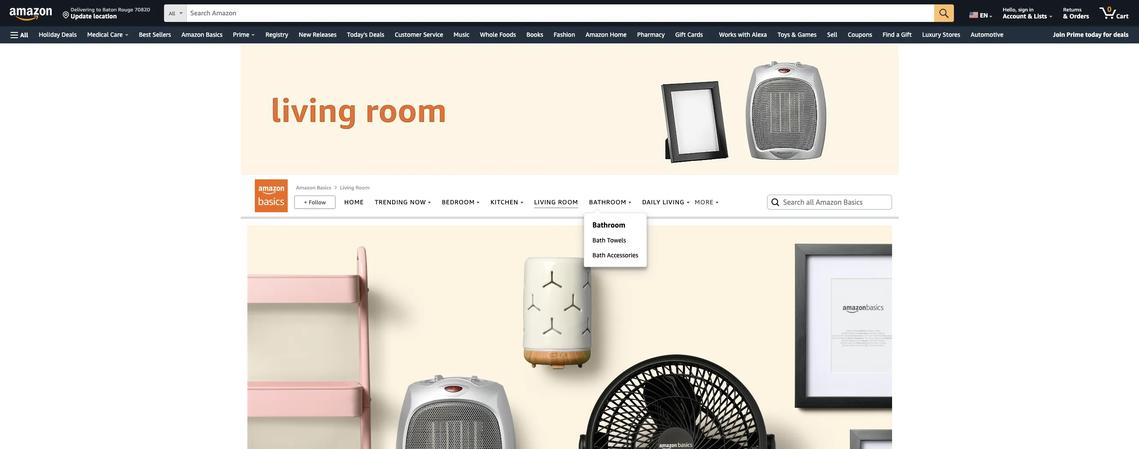 Task type: locate. For each thing, give the bounding box(es) containing it.
amazon up + on the top of page
[[296, 184, 316, 191]]

prime link
[[228, 29, 260, 41]]

books link
[[522, 29, 549, 41]]

delivering
[[71, 6, 95, 13]]

2 horizontal spatial &
[[1064, 12, 1068, 20]]

& for toys
[[792, 31, 797, 38]]

delivering to baton rouge 70820 update location
[[71, 6, 150, 20]]

search image
[[770, 197, 781, 208]]

0 vertical spatial basics
[[206, 31, 223, 38]]

amazon left home
[[586, 31, 609, 38]]

0 horizontal spatial amazon basics link
[[176, 29, 228, 41]]

basics
[[206, 31, 223, 38], [317, 184, 331, 191]]

amazon
[[182, 31, 204, 38], [586, 31, 609, 38], [296, 184, 316, 191]]

amazon for the top amazon basics link
[[182, 31, 204, 38]]

holiday deals
[[39, 31, 77, 38]]

rouge
[[118, 6, 133, 13]]

navigation navigation
[[0, 0, 1140, 43]]

amazon basics
[[182, 31, 223, 38], [296, 184, 331, 191]]

2 horizontal spatial amazon
[[586, 31, 609, 38]]

amazon basics link right sellers
[[176, 29, 228, 41]]

toys
[[778, 31, 791, 38]]

automotive link
[[966, 29, 1009, 41]]

deals for today's deals
[[369, 31, 384, 38]]

gift cards link
[[670, 29, 714, 41]]

& left lists
[[1028, 12, 1033, 20]]

deals right holiday on the left
[[62, 31, 77, 38]]

& right toys
[[792, 31, 797, 38]]

0 horizontal spatial deals
[[62, 31, 77, 38]]

Search Amazon text field
[[187, 5, 935, 22]]

orders
[[1070, 12, 1090, 20]]

baton
[[103, 6, 117, 13]]

releases
[[313, 31, 337, 38]]

gift right the 'a'
[[902, 31, 912, 38]]

hello,
[[1004, 6, 1017, 13]]

amazon basics up + follow button
[[296, 184, 331, 191]]

1 deals from the left
[[62, 31, 77, 38]]

holiday
[[39, 31, 60, 38]]

coupons
[[848, 31, 873, 38]]

0 horizontal spatial prime
[[233, 31, 249, 38]]

+ follow
[[304, 199, 326, 206]]

amazon basics link
[[176, 29, 228, 41], [296, 184, 331, 191]]

1 vertical spatial amazon basics link
[[296, 184, 331, 191]]

0 horizontal spatial gift
[[676, 31, 686, 38]]

service
[[423, 31, 443, 38]]

1 horizontal spatial basics
[[317, 184, 331, 191]]

1 horizontal spatial all
[[169, 10, 175, 17]]

hello, sign in
[[1004, 6, 1034, 13]]

sell link
[[822, 29, 843, 41]]

0 vertical spatial all
[[169, 10, 175, 17]]

medical care
[[87, 31, 123, 38]]

0 vertical spatial amazon basics
[[182, 31, 223, 38]]

none submit inside the all "search box"
[[935, 4, 955, 22]]

1 horizontal spatial &
[[1028, 12, 1033, 20]]

1 horizontal spatial amazon basics
[[296, 184, 331, 191]]

toys & games link
[[773, 29, 822, 41]]

1 horizontal spatial gift
[[902, 31, 912, 38]]

gift
[[676, 31, 686, 38], [902, 31, 912, 38]]

& inside "returns & orders"
[[1064, 12, 1068, 20]]

None submit
[[935, 4, 955, 22]]

en
[[981, 11, 989, 19]]

find a gift
[[883, 31, 912, 38]]

1 horizontal spatial prime
[[1067, 31, 1084, 38]]

all down amazon 'image'
[[20, 31, 28, 38]]

deals inside the holiday deals link
[[62, 31, 77, 38]]

prime left registry at the top of the page
[[233, 31, 249, 38]]

home
[[610, 31, 627, 38]]

today's deals link
[[342, 29, 390, 41]]

whole
[[480, 31, 498, 38]]

2 gift from the left
[[902, 31, 912, 38]]

0 horizontal spatial basics
[[206, 31, 223, 38]]

&
[[1028, 12, 1033, 20], [1064, 12, 1068, 20], [792, 31, 797, 38]]

prime right join
[[1067, 31, 1084, 38]]

amazon basics link up + follow button
[[296, 184, 331, 191]]

0 horizontal spatial amazon
[[182, 31, 204, 38]]

1 horizontal spatial amazon
[[296, 184, 316, 191]]

0 horizontal spatial amazon basics
[[182, 31, 223, 38]]

fashion link
[[549, 29, 581, 41]]

fashion
[[554, 31, 575, 38]]

all
[[169, 10, 175, 17], [20, 31, 28, 38]]

all up sellers
[[169, 10, 175, 17]]

deals right today's
[[369, 31, 384, 38]]

basics up the follow
[[317, 184, 331, 191]]

to
[[96, 6, 101, 13]]

0
[[1108, 5, 1112, 14]]

amazon basics inside navigation navigation
[[182, 31, 223, 38]]

deals inside today's deals link
[[369, 31, 384, 38]]

find
[[883, 31, 895, 38]]

+ follow button
[[295, 196, 335, 208]]

gift left the cards
[[676, 31, 686, 38]]

deals
[[62, 31, 77, 38], [369, 31, 384, 38]]

0 horizontal spatial all
[[20, 31, 28, 38]]

a
[[897, 31, 900, 38]]

1 vertical spatial amazon basics
[[296, 184, 331, 191]]

1 vertical spatial basics
[[317, 184, 331, 191]]

prime
[[233, 31, 249, 38], [1067, 31, 1084, 38]]

amazon right sellers
[[182, 31, 204, 38]]

basics left prime link
[[206, 31, 223, 38]]

amazon basics right sellers
[[182, 31, 223, 38]]

best sellers link
[[134, 29, 176, 41]]

luxury stores link
[[918, 29, 966, 41]]

& for returns
[[1064, 12, 1068, 20]]

2 deals from the left
[[369, 31, 384, 38]]

lists
[[1035, 12, 1048, 20]]

amazon basics logo image
[[255, 180, 288, 212]]

0 horizontal spatial &
[[792, 31, 797, 38]]

all inside button
[[20, 31, 28, 38]]

medical
[[87, 31, 109, 38]]

& for account
[[1028, 12, 1033, 20]]

1 vertical spatial all
[[20, 31, 28, 38]]

registry link
[[260, 29, 294, 41]]

1 horizontal spatial deals
[[369, 31, 384, 38]]

& left orders
[[1064, 12, 1068, 20]]



Task type: describe. For each thing, give the bounding box(es) containing it.
amazon image
[[10, 8, 52, 21]]

luxury stores
[[923, 31, 961, 38]]

update
[[71, 12, 92, 20]]

deals for holiday deals
[[62, 31, 77, 38]]

books
[[527, 31, 544, 38]]

alexa
[[752, 31, 767, 38]]

toys & games
[[778, 31, 817, 38]]

with
[[738, 31, 751, 38]]

returns
[[1064, 6, 1082, 13]]

whole foods
[[480, 31, 516, 38]]

in
[[1030, 6, 1034, 13]]

returns & orders
[[1064, 6, 1090, 20]]

en link
[[965, 2, 997, 24]]

all inside "search box"
[[169, 10, 175, 17]]

customer service link
[[390, 29, 449, 41]]

works with alexa link
[[714, 29, 773, 41]]

living room
[[340, 184, 370, 191]]

registry
[[266, 31, 288, 38]]

new releases
[[299, 31, 337, 38]]

amazon home link
[[581, 29, 632, 41]]

basics inside navigation navigation
[[206, 31, 223, 38]]

best
[[139, 31, 151, 38]]

1 prime from the left
[[233, 31, 249, 38]]

pharmacy link
[[632, 29, 670, 41]]

all button
[[7, 26, 32, 43]]

foods
[[500, 31, 516, 38]]

works
[[720, 31, 737, 38]]

location
[[93, 12, 117, 20]]

automotive
[[971, 31, 1004, 38]]

+
[[304, 199, 307, 206]]

living room link
[[340, 184, 370, 191]]

amazon for amazon home link
[[586, 31, 609, 38]]

medical care link
[[82, 29, 134, 41]]

today
[[1086, 31, 1102, 38]]

for
[[1104, 31, 1113, 38]]

sell
[[828, 31, 838, 38]]

All search field
[[164, 4, 955, 23]]

Search all Amazon Basics search field
[[784, 195, 878, 210]]

stores
[[943, 31, 961, 38]]

gift cards
[[676, 31, 703, 38]]

customer service
[[395, 31, 443, 38]]

today's deals
[[347, 31, 384, 38]]

luxury
[[923, 31, 942, 38]]

2 prime from the left
[[1067, 31, 1084, 38]]

0 vertical spatial amazon basics link
[[176, 29, 228, 41]]

account
[[1004, 12, 1027, 20]]

join prime today for deals
[[1054, 31, 1129, 38]]

music
[[454, 31, 470, 38]]

holiday deals link
[[34, 29, 82, 41]]

music link
[[449, 29, 475, 41]]

sellers
[[153, 31, 171, 38]]

cards
[[688, 31, 703, 38]]

account & lists
[[1004, 12, 1048, 20]]

customer
[[395, 31, 422, 38]]

whole foods link
[[475, 29, 522, 41]]

new releases link
[[294, 29, 342, 41]]

best sellers
[[139, 31, 171, 38]]

deals
[[1114, 31, 1129, 38]]

coupons link
[[843, 29, 878, 41]]

join
[[1054, 31, 1066, 38]]

find a gift link
[[878, 29, 918, 41]]

70820
[[135, 6, 150, 13]]

cart
[[1117, 12, 1129, 20]]

care
[[110, 31, 123, 38]]

works with alexa
[[720, 31, 767, 38]]

join prime today for deals link
[[1050, 29, 1133, 40]]

sign
[[1019, 6, 1029, 13]]

1 gift from the left
[[676, 31, 686, 38]]

games
[[798, 31, 817, 38]]

pharmacy
[[638, 31, 665, 38]]

today's
[[347, 31, 368, 38]]

amazon home
[[586, 31, 627, 38]]

1 horizontal spatial amazon basics link
[[296, 184, 331, 191]]

follow
[[309, 199, 326, 206]]

living
[[340, 184, 354, 191]]

room
[[356, 184, 370, 191]]

new
[[299, 31, 311, 38]]



Task type: vqa. For each thing, say whether or not it's contained in the screenshot.
in
yes



